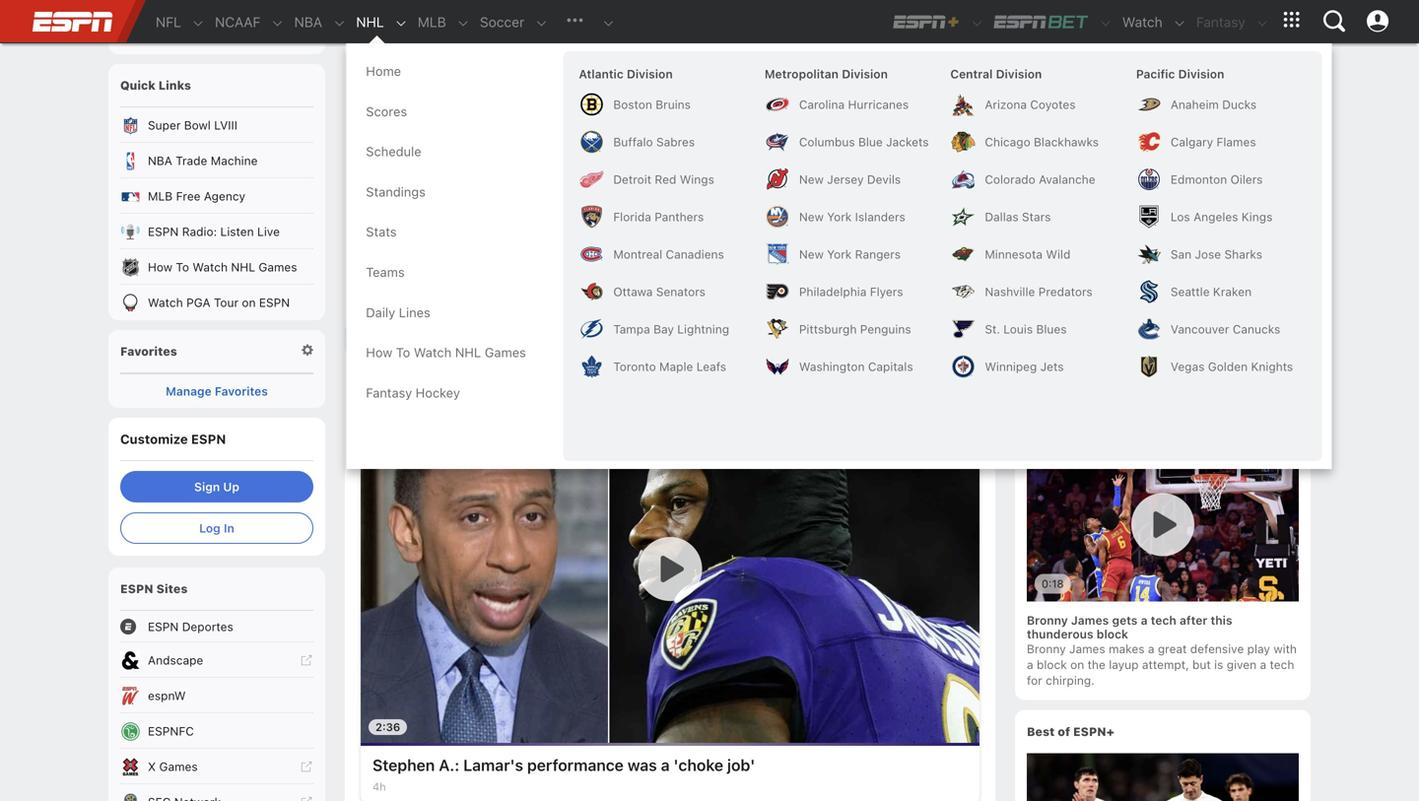 Task type: locate. For each thing, give the bounding box(es) containing it.
to right links
[[1230, 60, 1241, 74]]

new for new york islanders
[[799, 210, 824, 224]]

fantasy hockey
[[366, 385, 460, 400]]

1 vertical spatial the
[[361, 63, 385, 79]]

tech up the great
[[1151, 614, 1177, 627]]

0 vertical spatial fantasy
[[1197, 14, 1246, 30]]

1 horizontal spatial to
[[242, 32, 255, 45]]

radio:
[[182, 225, 217, 239]]

nfl inside nfl draft questions on the senior bowl
[[1089, 90, 1111, 104]]

predators
[[1039, 285, 1093, 299]]

looming
[[717, 206, 768, 222]]

49ers- inside svp's one big thing: epic sunday sets up 49ers- chiefs rematch
[[936, 285, 974, 299]]

division for metropolitan division
[[842, 67, 888, 81]]

on inside watch pga tour on espn link
[[242, 296, 256, 310]]

1 vertical spatial half
[[629, 63, 652, 79]]

49ers- right up
[[936, 285, 974, 299]]

nba inside nba trade deadline: six big trades we want to see
[[148, 16, 172, 30]]

the up baltimore's
[[459, 4, 498, 30]]

chiefs down atlantic on the top left of the page
[[576, 82, 616, 98]]

the left senior
[[1219, 90, 1237, 104]]

favorites up manage
[[120, 345, 177, 358]]

1 horizontal spatial how to watch nhl games
[[366, 345, 526, 360]]

nfl up 'trades'
[[156, 14, 181, 30]]

big inside nba trade deadline: six big trades we want to see
[[286, 16, 304, 30]]

boston bruins link
[[571, 89, 757, 120]]

0 vertical spatial tech
[[1151, 614, 1177, 627]]

0 horizontal spatial 49ers-
[[699, 142, 750, 161]]

questions down have
[[772, 206, 834, 222]]

york down the 'early'
[[827, 210, 852, 224]]

'mad'
[[1119, 15, 1150, 29]]

lamar,
[[1035, 15, 1073, 29]]

1 horizontal spatial is
[[1215, 658, 1224, 672]]

nhl
[[356, 14, 384, 30], [231, 260, 255, 274], [455, 345, 481, 360]]

to down deadline:
[[242, 32, 255, 45]]

0 vertical spatial big
[[286, 16, 304, 30]]

jersey
[[827, 173, 864, 186]]

andscape
[[148, 654, 203, 668]]

toronto maple leafs
[[614, 360, 727, 374]]

knights
[[1252, 360, 1294, 374]]

1 horizontal spatial chiefs
[[698, 301, 733, 315]]

to down daily lines
[[396, 345, 410, 360]]

early
[[806, 142, 843, 161]]

'fake
[[1135, 60, 1162, 74]]

2 vertical spatial matchup
[[548, 285, 597, 299]]

new for new jersey devils
[[799, 173, 824, 186]]

2 vertical spatial nhl
[[455, 345, 481, 360]]

mlb up baltimore's
[[418, 14, 446, 30]]

points.
[[361, 82, 404, 98]]

2 york from the top
[[827, 247, 852, 261]]

0 horizontal spatial how to watch nhl games
[[148, 260, 297, 274]]

questions up set,
[[683, 163, 756, 181]]

ducks
[[1223, 98, 1257, 111]]

the left layup
[[1088, 658, 1106, 672]]

0 vertical spatial how
[[148, 260, 173, 274]]

ravens up carolina
[[806, 63, 852, 79]]

games up disappointment for ravens
[[485, 345, 526, 360]]

espn for espn deportes
[[148, 620, 179, 634]]

a right was
[[661, 756, 670, 775]]

0 vertical spatial to
[[242, 32, 255, 45]]

big up rematch
[[760, 285, 778, 299]]

2 vertical spatial the
[[607, 187, 632, 204]]

2 horizontal spatial on
[[1202, 90, 1216, 104]]

and down 'chiefs:'
[[760, 163, 788, 181]]

pittsburgh penguins link
[[757, 314, 943, 345]]

best
[[1027, 725, 1055, 739]]

0 vertical spatial york
[[827, 210, 852, 224]]

metropolitan division
[[765, 67, 888, 81]]

the inside nfl draft questions on the senior bowl
[[1219, 90, 1237, 104]]

1 new from the top
[[799, 173, 824, 186]]

half up 10
[[914, 4, 953, 30]]

rematch
[[737, 301, 782, 315]]

1 vertical spatial ravens
[[806, 63, 852, 79]]

1 vertical spatial big
[[760, 285, 778, 299]]

edmonton oilers
[[1171, 173, 1264, 186]]

lions
[[389, 63, 423, 79]]

espn inside 'link'
[[148, 620, 179, 634]]

how down espn radio: listen live
[[148, 260, 173, 274]]

on down links
[[1202, 90, 1216, 104]]

colorado avalanche link
[[943, 164, 1129, 195]]

look
[[645, 142, 676, 161]]

disappointment
[[412, 362, 534, 377]]

ravens inside lamar, ravens 'mad' after offense sputters in loss
[[1076, 15, 1116, 29]]

is inside bronny james gets a tech after this thunderous block bronny james makes a great defensive play with a block on the layup attempt, but is given a tech for chirping.
[[1215, 658, 1224, 672]]

on inside bronny james gets a tech after this thunderous block bronny james makes a great defensive play with a block on the layup attempt, but is given a tech for chirping.
[[1071, 658, 1085, 672]]

super up "more"
[[373, 285, 406, 299]]

1 vertical spatial trade
[[176, 154, 207, 168]]

trade inside nba trade deadline: six big trades we want to see
[[176, 16, 207, 30]]

0 horizontal spatial fantasy
[[366, 385, 412, 400]]

chirping.
[[1046, 674, 1095, 687]]

1 division from the left
[[627, 67, 673, 81]]

jackets
[[887, 135, 929, 149]]

links
[[159, 78, 191, 92]]

division up anaheim
[[1179, 67, 1225, 81]]

0 horizontal spatial the
[[361, 63, 385, 79]]

bowl up lines
[[409, 285, 436, 299]]

1 horizontal spatial fantasy
[[1197, 14, 1246, 30]]

0 vertical spatial on
[[1202, 90, 1216, 104]]

new up thing:
[[799, 247, 824, 261]]

arizona
[[985, 98, 1027, 111]]

ravens
[[567, 362, 621, 377]]

1 horizontal spatial to
[[1230, 60, 1241, 74]]

1 horizontal spatial how to watch nhl games link
[[356, 333, 553, 373]]

1 horizontal spatial mlb
[[418, 14, 446, 30]]

games right the x
[[159, 760, 198, 774]]

0 horizontal spatial block
[[1037, 658, 1068, 672]]

on up chirping.
[[1071, 658, 1085, 672]]

and down 'point'
[[548, 82, 572, 98]]

0 horizontal spatial big
[[286, 16, 304, 30]]

how down the 'daily' at the top of the page
[[366, 345, 393, 360]]

on
[[1202, 90, 1216, 104], [242, 296, 256, 310], [1071, 658, 1085, 672]]

watch up 'fake
[[1123, 14, 1163, 30]]

division up arizona coyotes
[[996, 67, 1043, 81]]

on right tour
[[242, 296, 256, 310]]

0 horizontal spatial tech
[[1151, 614, 1177, 627]]

fantasy up links
[[1197, 14, 1246, 30]]

vegas golden knights
[[1171, 360, 1294, 374]]

nba down the super bowl lviii
[[148, 154, 172, 168]]

nhl up home
[[356, 14, 384, 30]]

new down have
[[799, 210, 824, 224]]

49ers- inside first look at 49ers-chiefs: early super bowl picks, big questions and matchups to know the matchup is set, and we have early predictions, matchup insight, looming questions and team breakdowns.
[[699, 142, 750, 161]]

arizona coyotes link
[[943, 89, 1129, 120]]

to
[[242, 32, 255, 45], [176, 260, 189, 274], [396, 345, 410, 360]]

how to watch nhl games up disappointment at the left of page
[[366, 345, 526, 360]]

winnipeg jets link
[[943, 351, 1129, 383]]

truth
[[502, 4, 553, 30]]

1 vertical spatial chiefs
[[698, 301, 733, 315]]

is down wings
[[695, 187, 705, 204]]

nhl down listen
[[231, 260, 255, 274]]

0 vertical spatial nhl
[[356, 14, 384, 30]]

central
[[951, 67, 993, 81]]

is down defensive
[[1215, 658, 1224, 672]]

0 horizontal spatial chiefs
[[576, 82, 616, 98]]

games down live at top left
[[259, 260, 297, 274]]

scores link
[[356, 91, 553, 132]]

2 vertical spatial to
[[396, 345, 410, 360]]

1 vertical spatial to
[[176, 260, 189, 274]]

super inside super bowl lviii link
[[148, 118, 181, 132]]

0 vertical spatial new
[[799, 173, 824, 186]]

1 horizontal spatial tech
[[1270, 658, 1295, 672]]

after right ''mad''
[[1154, 15, 1180, 29]]

2 vertical spatial questions
[[772, 206, 834, 222]]

x games link
[[108, 749, 325, 785]]

big
[[286, 16, 304, 30], [760, 285, 778, 299]]

nba right six
[[294, 14, 323, 30]]

1 vertical spatial block
[[1037, 658, 1068, 672]]

1 vertical spatial nfl
[[1089, 90, 1111, 104]]

0 horizontal spatial nfl
[[156, 14, 181, 30]]

on for tour
[[242, 296, 256, 310]]

nba up 'trades'
[[148, 16, 172, 30]]

bowl inside super bowl betting odds: mvp, matchup results, more
[[409, 285, 436, 299]]

on inside nfl draft questions on the senior bowl
[[1202, 90, 1216, 104]]

0 vertical spatial bronny
[[1027, 614, 1069, 627]]

2 new from the top
[[799, 210, 824, 224]]

3 division from the left
[[996, 67, 1043, 81]]

san
[[1171, 247, 1192, 261]]

2 horizontal spatial games
[[485, 345, 526, 360]]

on for questions
[[1202, 90, 1216, 104]]

1 vertical spatial fantasy
[[366, 385, 412, 400]]

division up carolina hurricanes
[[842, 67, 888, 81]]

half up won.
[[629, 63, 652, 79]]

picks,
[[607, 163, 652, 181]]

fantasy for fantasy
[[1197, 14, 1246, 30]]

how to watch nhl games link up watch pga tour on espn
[[108, 249, 325, 285]]

1 horizontal spatial big
[[760, 285, 778, 299]]

pittsburgh
[[799, 322, 857, 336]]

james left gets
[[1072, 614, 1110, 627]]

49ers- right 'at' on the top of page
[[699, 142, 750, 161]]

stars
[[1022, 210, 1051, 224]]

flames
[[1217, 135, 1257, 149]]

0 vertical spatial favorites
[[120, 345, 177, 358]]

espn sites
[[120, 582, 188, 596]]

1 vertical spatial york
[[827, 247, 852, 261]]

questions inside nfl draft questions on the senior bowl
[[1144, 90, 1199, 104]]

manage
[[166, 385, 212, 398]]

daily lines link
[[356, 293, 553, 333]]

behind
[[557, 4, 627, 30]]

calgary
[[1171, 135, 1214, 149]]

new for new york rangers
[[799, 247, 824, 261]]

1 vertical spatial to
[[870, 163, 885, 181]]

chiefs down svp's
[[698, 301, 733, 315]]

mlb
[[418, 14, 446, 30], [148, 189, 173, 203]]

division up won.
[[627, 67, 673, 81]]

the up points.
[[361, 63, 385, 79]]

hurricanes
[[848, 98, 909, 111]]

trade for deadline:
[[176, 16, 207, 30]]

how to watch nhl games up watch pga tour on espn
[[148, 260, 297, 274]]

super
[[612, 32, 673, 57], [148, 118, 181, 132], [847, 142, 892, 161], [373, 285, 406, 299]]

new up have
[[799, 173, 824, 186]]

1 horizontal spatial nfl
[[1089, 90, 1111, 104]]

block up for
[[1037, 658, 1068, 672]]

nhl up disappointment at the left of page
[[455, 345, 481, 360]]

james down thunderous
[[1070, 642, 1106, 656]]

0 horizontal spatial is
[[695, 187, 705, 204]]

1 vertical spatial how to watch nhl games link
[[356, 333, 553, 373]]

bronny down 0:18
[[1027, 614, 1069, 627]]

fantasy left hockey
[[366, 385, 412, 400]]

2 division from the left
[[842, 67, 888, 81]]

0:18
[[1042, 578, 1064, 590]]

matchup up the breakdowns.
[[607, 206, 663, 222]]

draft
[[1114, 90, 1141, 104]]

after inside bronny james gets a tech after this thunderous block bronny james makes a great defensive play with a block on the layup attempt, but is given a tech for chirping.
[[1180, 614, 1208, 627]]

2 trade from the top
[[176, 154, 207, 168]]

1 vertical spatial 49ers-
[[936, 285, 974, 299]]

pga
[[186, 296, 211, 310]]

1 vertical spatial mlb
[[148, 189, 173, 203]]

super up atlantic division
[[612, 32, 673, 57]]

matchup down detroit red wings
[[635, 187, 691, 204]]

bowl up the know
[[896, 142, 932, 161]]

4 division from the left
[[1179, 67, 1225, 81]]

fantasy inside "link"
[[1197, 14, 1246, 30]]

big right six
[[286, 16, 304, 30]]

espn
[[148, 225, 179, 239], [637, 237, 666, 249], [259, 296, 290, 310], [191, 432, 226, 447], [120, 582, 153, 596], [148, 620, 179, 634]]

after left this
[[1180, 614, 1208, 627]]

0 vertical spatial 49ers-
[[699, 142, 750, 161]]

a left 17-
[[508, 63, 516, 79]]

1 vertical spatial is
[[1215, 658, 1224, 672]]

0 vertical spatial chiefs
[[576, 82, 616, 98]]

arteta upset over 'fake news' links to barça job link
[[1035, 52, 1300, 82]]

1 vertical spatial how to watch nhl games
[[366, 345, 526, 360]]

2 horizontal spatial nhl
[[455, 345, 481, 360]]

1 york from the top
[[827, 210, 852, 224]]

bowl up the chicago blackhawks
[[1035, 106, 1062, 119]]

0 vertical spatial block
[[1097, 627, 1129, 641]]

odds:
[[482, 285, 513, 299]]

to up predictions,
[[870, 163, 885, 181]]

los angeles kings link
[[1129, 201, 1315, 233]]

and
[[361, 32, 399, 57], [548, 82, 572, 98], [760, 163, 788, 181], [736, 187, 760, 204], [837, 206, 861, 222]]

gets
[[1113, 614, 1138, 627]]

espn radio: listen live
[[148, 225, 280, 239]]

0 vertical spatial trade
[[176, 16, 207, 30]]

0 horizontal spatial on
[[242, 296, 256, 310]]

bowl up "while"
[[677, 32, 727, 57]]

atlantic
[[579, 67, 624, 81]]

and up looming
[[736, 187, 760, 204]]

0 vertical spatial half
[[914, 4, 953, 30]]

washington
[[799, 360, 865, 374]]

washington capitals link
[[757, 351, 943, 383]]

ravens left ''mad''
[[1076, 15, 1116, 29]]

nba trade machine
[[148, 154, 258, 168]]

block up makes
[[1097, 627, 1129, 641]]

super up "devils"
[[847, 142, 892, 161]]

trade down the super bowl lviii
[[176, 154, 207, 168]]

0 horizontal spatial how to watch nhl games link
[[108, 249, 325, 285]]

tech down with
[[1270, 658, 1295, 672]]

first
[[607, 142, 641, 161]]

after
[[1154, 15, 1180, 29], [1180, 614, 1208, 627]]

2 horizontal spatial to
[[396, 345, 410, 360]]

0 vertical spatial questions
[[1144, 90, 1199, 104]]

ncaaf
[[215, 14, 261, 30]]

mlb left free
[[148, 189, 173, 203]]

matchup right mvp,
[[548, 285, 597, 299]]

1 trade from the top
[[176, 16, 207, 30]]

super inside barnwell: the truth behind detroit's disastrous second half and baltimore's botched super bowl chance the lions surrendered a 17-point second-half lead, while the vaunted ravens scored just 10 points. here's how the 49ers and chiefs won.
[[612, 32, 673, 57]]

to inside first look at 49ers-chiefs: early super bowl picks, big questions and matchups to know the matchup is set, and we have early predictions, matchup insight, looming questions and team breakdowns.
[[870, 163, 885, 181]]

questions down pacific division
[[1144, 90, 1199, 104]]

favorites right manage
[[215, 385, 268, 398]]

fantasy link
[[1187, 1, 1246, 43]]

toronto
[[614, 360, 656, 374]]

trade up the we in the left of the page
[[176, 16, 207, 30]]

1 vertical spatial after
[[1180, 614, 1208, 627]]

soccer
[[480, 14, 525, 30]]

a inside barnwell: the truth behind detroit's disastrous second half and baltimore's botched super bowl chance the lions surrendered a 17-point second-half lead, while the vaunted ravens scored just 10 points. here's how the 49ers and chiefs won.
[[508, 63, 516, 79]]

capitals
[[868, 360, 914, 374]]

0 horizontal spatial favorites
[[120, 345, 177, 358]]

nfl left draft
[[1089, 90, 1111, 104]]

2 horizontal spatial questions
[[1144, 90, 1199, 104]]

0 vertical spatial is
[[695, 187, 705, 204]]

senators
[[656, 285, 706, 299]]

san jose sharks link
[[1129, 239, 1315, 270]]

bronny down thunderous
[[1027, 642, 1067, 656]]

watch up hockey
[[414, 345, 452, 360]]

barnwell:
[[361, 4, 455, 30]]

1 bronny from the top
[[1027, 614, 1069, 627]]

1 horizontal spatial questions
[[772, 206, 834, 222]]

james
[[1072, 614, 1110, 627], [1070, 642, 1106, 656]]

to inside nba trade deadline: six big trades we want to see
[[242, 32, 255, 45]]

super down quick links
[[148, 118, 181, 132]]

york up philadelphia
[[827, 247, 852, 261]]

to up "pga"
[[176, 260, 189, 274]]

1 vertical spatial new
[[799, 210, 824, 224]]

2 vertical spatial new
[[799, 247, 824, 261]]

0 vertical spatial how to watch nhl games link
[[108, 249, 325, 285]]

0 vertical spatial ravens
[[1076, 15, 1116, 29]]

2 bronny from the top
[[1027, 642, 1067, 656]]

0 horizontal spatial to
[[870, 163, 885, 181]]

nashville
[[985, 285, 1036, 299]]

barça
[[1244, 60, 1276, 74]]

seattle kraken
[[1171, 285, 1252, 299]]

is inside first look at 49ers-chiefs: early super bowl picks, big questions and matchups to know the matchup is set, and we have early predictions, matchup insight, looming questions and team breakdowns.
[[695, 187, 705, 204]]

2 horizontal spatial the
[[607, 187, 632, 204]]

a.:
[[439, 756, 460, 775]]

and up home
[[361, 32, 399, 57]]

1 horizontal spatial ravens
[[1076, 15, 1116, 29]]

1 horizontal spatial on
[[1071, 658, 1085, 672]]

0 horizontal spatial nhl
[[231, 260, 255, 274]]

minnesota wild
[[985, 247, 1071, 261]]

rangers
[[856, 247, 901, 261]]

division for central division
[[996, 67, 1043, 81]]

super inside super bowl betting odds: mvp, matchup results, more
[[373, 285, 406, 299]]

matchup
[[635, 187, 691, 204], [607, 206, 663, 222], [548, 285, 597, 299]]

loss
[[1035, 31, 1058, 44]]

1 horizontal spatial block
[[1097, 627, 1129, 641]]

the down the detroit
[[607, 187, 632, 204]]

0 vertical spatial after
[[1154, 15, 1180, 29]]

games
[[259, 260, 297, 274], [485, 345, 526, 360], [159, 760, 198, 774]]

1 horizontal spatial 49ers-
[[936, 285, 974, 299]]

chiefs inside barnwell: the truth behind detroit's disastrous second half and baltimore's botched super bowl chance the lions surrendered a 17-point second-half lead, while the vaunted ravens scored just 10 points. here's how the 49ers and chiefs won.
[[576, 82, 616, 98]]

a right gets
[[1141, 614, 1148, 627]]

3 new from the top
[[799, 247, 824, 261]]

how to watch nhl games link up hockey
[[356, 333, 553, 373]]

1 vertical spatial questions
[[683, 163, 756, 181]]

listen
[[220, 225, 254, 239]]

super inside first look at 49ers-chiefs: early super bowl picks, big questions and matchups to know the matchup is set, and we have early predictions, matchup insight, looming questions and team breakdowns.
[[847, 142, 892, 161]]

0 horizontal spatial ravens
[[806, 63, 852, 79]]

espn deportes link
[[108, 611, 325, 643]]



Task type: vqa. For each thing, say whether or not it's contained in the screenshot.


Task type: describe. For each thing, give the bounding box(es) containing it.
vancouver canucks link
[[1129, 314, 1315, 345]]

watch down espn radio: listen live
[[193, 260, 228, 274]]

0 vertical spatial how to watch nhl games
[[148, 260, 297, 274]]

a left the great
[[1149, 642, 1155, 656]]

york for rangers
[[827, 247, 852, 261]]

second
[[835, 4, 910, 30]]

know
[[889, 163, 929, 181]]

montreal
[[614, 247, 663, 261]]

ottawa
[[614, 285, 653, 299]]

ravens inside barnwell: the truth behind detroit's disastrous second half and baltimore's botched super bowl chance the lions surrendered a 17-point second-half lead, while the vaunted ravens scored just 10 points. here's how the 49ers and chiefs won.
[[806, 63, 852, 79]]

chicago
[[985, 135, 1031, 149]]

columbus blue jackets
[[799, 135, 929, 149]]

one
[[734, 285, 757, 299]]

1 horizontal spatial half
[[914, 4, 953, 30]]

espn for espn staff
[[637, 237, 666, 249]]

dallas stars
[[985, 210, 1051, 224]]

team
[[865, 206, 897, 222]]

tampa
[[614, 322, 650, 336]]

kings
[[1242, 210, 1273, 224]]

1 vertical spatial games
[[485, 345, 526, 360]]

jose
[[1195, 247, 1222, 261]]

manage favorites
[[166, 385, 268, 398]]

while
[[691, 63, 724, 79]]

fantasy for fantasy hockey
[[366, 385, 412, 400]]

job
[[1279, 60, 1297, 74]]

mlb for mlb free agency
[[148, 189, 173, 203]]

agency
[[204, 189, 246, 203]]

espn for espn radio: listen live
[[148, 225, 179, 239]]

super bowl lviii
[[148, 118, 238, 132]]

but
[[1193, 658, 1212, 672]]

nfl link
[[146, 1, 181, 43]]

senior
[[1241, 90, 1276, 104]]

nba for nba
[[294, 14, 323, 30]]

1 horizontal spatial games
[[259, 260, 297, 274]]

nba trade deadline: six big trades we want to see
[[148, 16, 304, 45]]

1 vertical spatial james
[[1070, 642, 1106, 656]]

leafs
[[697, 360, 727, 374]]

and down the 'early'
[[837, 206, 861, 222]]

the right how
[[483, 82, 504, 98]]

avalanche
[[1039, 173, 1096, 186]]

nfl draft questions on the senior bowl
[[1035, 90, 1276, 119]]

new york islanders link
[[757, 201, 943, 233]]

the inside bronny james gets a tech after this thunderous block bronny james makes a great defensive play with a block on the layup attempt, but is given a tech for chirping.
[[1088, 658, 1106, 672]]

st. louis blues link
[[943, 314, 1129, 345]]

vegas
[[1171, 360, 1205, 374]]

boston bruins
[[614, 98, 691, 111]]

1 horizontal spatial nhl
[[356, 14, 384, 30]]

new jersey devils
[[799, 173, 901, 186]]

1 vertical spatial how
[[366, 345, 393, 360]]

mlb for mlb
[[418, 14, 446, 30]]

boston
[[614, 98, 653, 111]]

division for pacific division
[[1179, 67, 1225, 81]]

bowl inside first look at 49ers-chiefs: early super bowl picks, big questions and matchups to know the matchup is set, and we have early predictions, matchup insight, looming questions and team breakdowns.
[[896, 142, 932, 161]]

thing:
[[781, 285, 816, 299]]

canadiens
[[666, 247, 725, 261]]

for
[[537, 362, 564, 377]]

espn for espn sites
[[120, 582, 153, 596]]

machine
[[211, 154, 258, 168]]

schedule link
[[356, 132, 553, 172]]

a inside "stephen a.: lamar's performance was a 'choke job' 4h"
[[661, 756, 670, 775]]

sign
[[194, 480, 220, 494]]

1 horizontal spatial favorites
[[215, 385, 268, 398]]

watch pga tour on espn link
[[108, 285, 325, 320]]

columbus blue jackets link
[[757, 126, 943, 158]]

a up for
[[1027, 658, 1034, 672]]

at
[[680, 142, 695, 161]]

the inside first look at 49ers-chiefs: early super bowl picks, big questions and matchups to know the matchup is set, and we have early predictions, matchup insight, looming questions and team breakdowns.
[[607, 187, 632, 204]]

ottawa senators
[[614, 285, 706, 299]]

0 horizontal spatial to
[[176, 260, 189, 274]]

a down the play
[[1261, 658, 1267, 672]]

0 horizontal spatial questions
[[683, 163, 756, 181]]

espn+
[[1074, 725, 1115, 739]]

anaheim ducks
[[1171, 98, 1257, 111]]

espn deportes
[[148, 620, 233, 634]]

watch left "pga"
[[148, 296, 183, 310]]

central division
[[951, 67, 1043, 81]]

ncaaf link
[[205, 1, 261, 43]]

see
[[259, 32, 280, 45]]

sign up
[[194, 480, 240, 494]]

nfl for nfl
[[156, 14, 181, 30]]

0 horizontal spatial half
[[629, 63, 652, 79]]

log in
[[199, 522, 235, 535]]

2 vertical spatial games
[[159, 760, 198, 774]]

1 vertical spatial tech
[[1270, 658, 1295, 672]]

bowl inside nfl draft questions on the senior bowl
[[1035, 106, 1062, 119]]

tampa bay lightning link
[[571, 314, 757, 345]]

winnipeg
[[985, 360, 1038, 374]]

trade for machine
[[176, 154, 207, 168]]

arteta
[[1035, 60, 1070, 74]]

colorado avalanche
[[985, 173, 1096, 186]]

detroit's
[[632, 4, 720, 30]]

botched
[[523, 32, 608, 57]]

font before image
[[120, 619, 140, 635]]

quick
[[120, 78, 156, 92]]

atlantic division
[[579, 67, 673, 81]]

chicago blackhawks
[[985, 135, 1099, 149]]

nba for nba trade machine
[[148, 154, 172, 168]]

0 vertical spatial to
[[1230, 60, 1241, 74]]

six
[[266, 16, 283, 30]]

los angeles kings
[[1171, 210, 1273, 224]]

bowl left lviii
[[184, 118, 211, 132]]

blackhawks
[[1034, 135, 1099, 149]]

nba for nba trade deadline: six big trades we want to see
[[148, 16, 172, 30]]

x games
[[148, 760, 198, 774]]

sunday
[[847, 285, 888, 299]]

second-
[[576, 63, 629, 79]]

edmonton oilers link
[[1129, 164, 1315, 195]]

stats link
[[356, 212, 553, 252]]

daily lines
[[366, 305, 431, 320]]

home
[[366, 64, 401, 78]]

log
[[199, 522, 221, 535]]

x
[[148, 760, 156, 774]]

super bowl lviii link
[[108, 107, 325, 143]]

calgary flames link
[[1129, 126, 1315, 158]]

advertisement element
[[1016, 149, 1311, 395]]

0 vertical spatial matchup
[[635, 187, 691, 204]]

lamar's
[[464, 756, 524, 775]]

1 vertical spatial nhl
[[231, 260, 255, 274]]

betting
[[439, 285, 479, 299]]

disappointment for ravens
[[412, 362, 621, 377]]

the right "while"
[[727, 63, 748, 79]]

big inside svp's one big thing: epic sunday sets up 49ers- chiefs rematch
[[760, 285, 778, 299]]

makes
[[1109, 642, 1145, 656]]

teams link
[[356, 252, 553, 293]]

chiefs inside svp's one big thing: epic sunday sets up 49ers- chiefs rematch
[[698, 301, 733, 315]]

division for atlantic division
[[627, 67, 673, 81]]

calgary flames
[[1171, 135, 1257, 149]]

after inside lamar, ravens 'mad' after offense sputters in loss
[[1154, 15, 1180, 29]]

attempt,
[[1143, 658, 1190, 672]]

san jose sharks
[[1171, 247, 1263, 261]]

york for islanders
[[827, 210, 852, 224]]

bowl inside barnwell: the truth behind detroit's disastrous second half and baltimore's botched super bowl chance the lions surrendered a 17-point second-half lead, while the vaunted ravens scored just 10 points. here's how the 49ers and chiefs won.
[[677, 32, 727, 57]]

0 vertical spatial james
[[1072, 614, 1110, 627]]

great
[[1158, 642, 1188, 656]]

pacific
[[1137, 67, 1176, 81]]

matchup inside super bowl betting odds: mvp, matchup results, more
[[548, 285, 597, 299]]

1 horizontal spatial the
[[459, 4, 498, 30]]

1 vertical spatial matchup
[[607, 206, 663, 222]]

bruins
[[656, 98, 691, 111]]

arteta upset over 'fake news' links to barça job
[[1035, 60, 1297, 74]]

0 horizontal spatial how
[[148, 260, 173, 274]]

new york rangers link
[[757, 239, 943, 270]]

nfl for nfl draft questions on the senior bowl
[[1089, 90, 1111, 104]]



